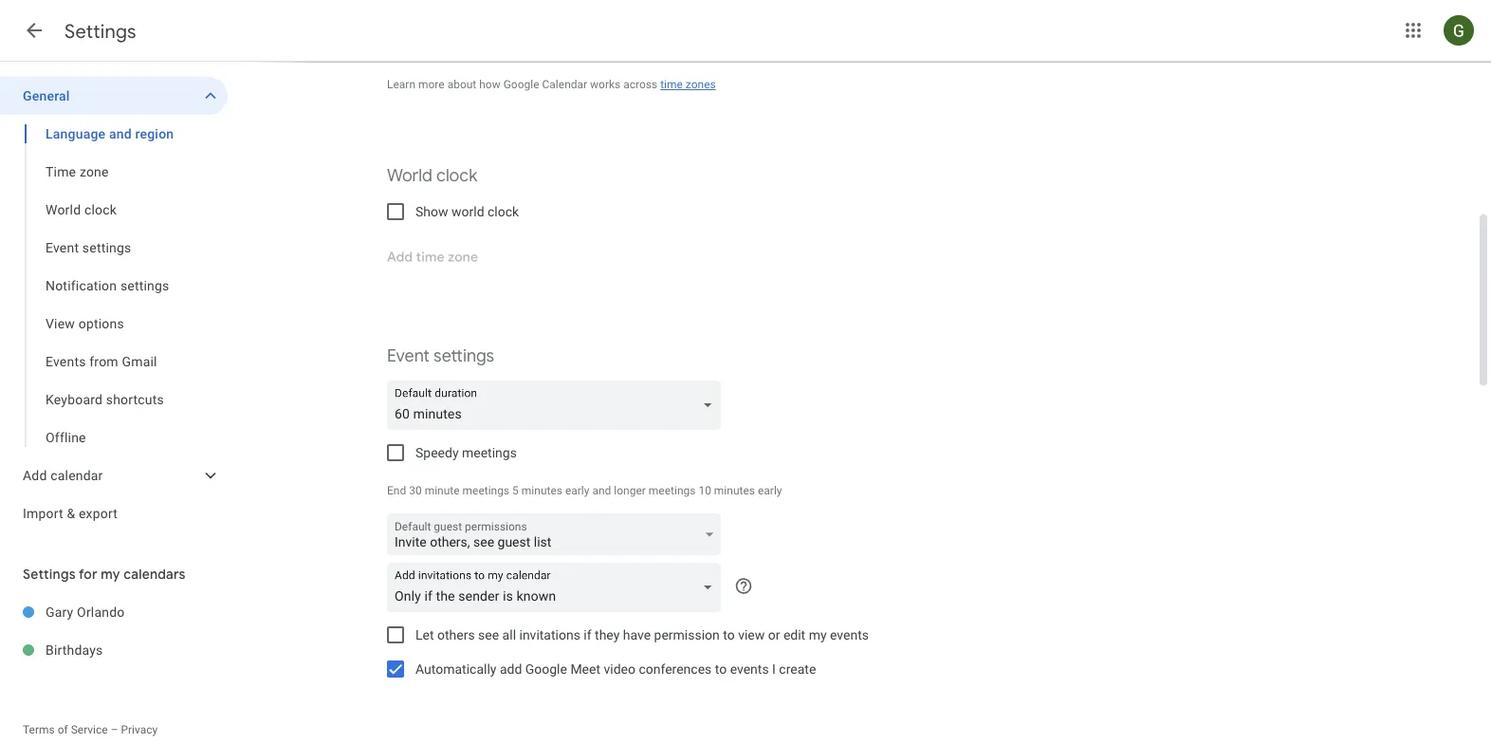 Task type: vqa. For each thing, say whether or not it's contained in the screenshot.
the right the minutes
yes



Task type: locate. For each thing, give the bounding box(es) containing it.
minute
[[425, 484, 460, 497]]

0 horizontal spatial world clock
[[46, 202, 117, 217]]

events left i
[[730, 661, 769, 677]]

terms of service – privacy
[[23, 723, 158, 736]]

1 minutes from the left
[[522, 484, 563, 497]]

gmail
[[122, 354, 157, 369]]

my right edit
[[809, 627, 827, 642]]

0 vertical spatial to
[[723, 627, 735, 642]]

settings for my calendars tree
[[0, 593, 228, 669]]

to right conferences
[[715, 661, 727, 677]]

clock right world
[[488, 204, 519, 219]]

0 vertical spatial and
[[109, 126, 132, 141]]

clock down the zone
[[84, 202, 117, 217]]

meetings left 5
[[463, 484, 510, 497]]

orlando
[[77, 604, 125, 620]]

region
[[135, 126, 174, 141]]

calendar
[[50, 467, 103, 483]]

across
[[624, 78, 658, 91]]

2 minutes from the left
[[714, 484, 755, 497]]

event settings inside tree
[[46, 240, 131, 255]]

have
[[623, 627, 651, 642]]

minutes right 5
[[522, 484, 563, 497]]

minutes right 10
[[714, 484, 755, 497]]

my right for
[[101, 566, 120, 583]]

world clock inside tree
[[46, 202, 117, 217]]

early right 10
[[758, 484, 782, 497]]

go back image
[[23, 19, 46, 42]]

google down 'invitations' at bottom
[[526, 661, 567, 677]]

see left all
[[478, 627, 499, 642]]

1 vertical spatial settings
[[23, 566, 76, 583]]

and
[[109, 126, 132, 141], [593, 484, 612, 497]]

calendars
[[124, 566, 186, 583]]

&
[[67, 505, 75, 521]]

to left view
[[723, 627, 735, 642]]

google
[[504, 78, 540, 91], [526, 661, 567, 677]]

1 vertical spatial event
[[387, 345, 430, 367]]

0 horizontal spatial early
[[566, 484, 590, 497]]

1 vertical spatial settings
[[120, 278, 169, 293]]

birthdays link
[[46, 631, 228, 669]]

google right how
[[504, 78, 540, 91]]

if
[[584, 627, 592, 642]]

0 horizontal spatial and
[[109, 126, 132, 141]]

group
[[0, 115, 228, 456]]

1 vertical spatial event settings
[[387, 345, 495, 367]]

early
[[566, 484, 590, 497], [758, 484, 782, 497]]

1 vertical spatial see
[[478, 627, 499, 642]]

1 vertical spatial events
[[730, 661, 769, 677]]

early up "invite others, see guest list" popup button
[[566, 484, 590, 497]]

1 vertical spatial google
[[526, 661, 567, 677]]

end
[[387, 484, 406, 497]]

1 horizontal spatial world clock
[[387, 165, 478, 186]]

event
[[46, 240, 79, 255], [387, 345, 430, 367]]

group containing language and region
[[0, 115, 228, 456]]

0 horizontal spatial world
[[46, 202, 81, 217]]

0 vertical spatial event settings
[[46, 240, 131, 255]]

0 vertical spatial settings
[[82, 240, 131, 255]]

1 horizontal spatial minutes
[[714, 484, 755, 497]]

settings
[[65, 19, 136, 43], [23, 566, 76, 583]]

keyboard shortcuts
[[46, 391, 164, 407]]

they
[[595, 627, 620, 642]]

see
[[474, 534, 495, 549], [478, 627, 499, 642]]

0 vertical spatial world
[[387, 165, 433, 186]]

1 horizontal spatial and
[[593, 484, 612, 497]]

0 vertical spatial event
[[46, 240, 79, 255]]

about
[[448, 78, 477, 91]]

world down time
[[46, 202, 81, 217]]

default guest permissions invite others, see guest list
[[395, 520, 552, 549]]

0 vertical spatial events
[[830, 627, 869, 642]]

service
[[71, 723, 108, 736]]

longer
[[614, 484, 646, 497]]

let
[[416, 627, 434, 642]]

time
[[46, 164, 76, 179]]

tree
[[0, 77, 228, 532]]

None field
[[387, 381, 729, 430], [387, 563, 729, 612], [387, 381, 729, 430], [387, 563, 729, 612]]

0 horizontal spatial event
[[46, 240, 79, 255]]

1 vertical spatial world clock
[[46, 202, 117, 217]]

world
[[387, 165, 433, 186], [46, 202, 81, 217]]

0 horizontal spatial event settings
[[46, 240, 131, 255]]

and left longer
[[593, 484, 612, 497]]

1 horizontal spatial event settings
[[387, 345, 495, 367]]

settings up general tree item
[[65, 19, 136, 43]]

show
[[416, 204, 448, 219]]

world clock down time zone
[[46, 202, 117, 217]]

my
[[101, 566, 120, 583], [809, 627, 827, 642]]

30
[[409, 484, 422, 497]]

settings left for
[[23, 566, 76, 583]]

invite others, see guest list button
[[387, 514, 721, 560]]

guest
[[434, 520, 462, 533], [498, 534, 531, 549]]

0 vertical spatial see
[[474, 534, 495, 549]]

to
[[723, 627, 735, 642], [715, 661, 727, 677]]

0 horizontal spatial minutes
[[522, 484, 563, 497]]

terms of service link
[[23, 723, 108, 736]]

guest up others,
[[434, 520, 462, 533]]

event settings
[[46, 240, 131, 255], [387, 345, 495, 367]]

0 vertical spatial my
[[101, 566, 120, 583]]

clock up show world clock
[[437, 165, 478, 186]]

privacy link
[[121, 723, 158, 736]]

time zones link
[[661, 78, 716, 91]]

world clock
[[387, 165, 478, 186], [46, 202, 117, 217]]

list
[[534, 534, 552, 549]]

1 horizontal spatial events
[[830, 627, 869, 642]]

shortcuts
[[106, 391, 164, 407]]

0 vertical spatial settings
[[65, 19, 136, 43]]

clock
[[437, 165, 478, 186], [84, 202, 117, 217], [488, 204, 519, 219]]

tree containing general
[[0, 77, 228, 532]]

guest down permissions
[[498, 534, 531, 549]]

5
[[513, 484, 519, 497]]

world clock up show
[[387, 165, 478, 186]]

conferences
[[639, 661, 712, 677]]

1 horizontal spatial my
[[809, 627, 827, 642]]

and inside tree
[[109, 126, 132, 141]]

privacy
[[121, 723, 158, 736]]

events right edit
[[830, 627, 869, 642]]

and left region
[[109, 126, 132, 141]]

time
[[661, 78, 683, 91]]

of
[[58, 723, 68, 736]]

world up show
[[387, 165, 433, 186]]

see down permissions
[[474, 534, 495, 549]]

meetings left 10
[[649, 484, 696, 497]]

settings for settings for my calendars
[[23, 566, 76, 583]]

0 horizontal spatial my
[[101, 566, 120, 583]]

1 horizontal spatial early
[[758, 484, 782, 497]]

1 horizontal spatial world
[[387, 165, 433, 186]]

others
[[437, 627, 475, 642]]

permission
[[654, 627, 720, 642]]

show world clock
[[416, 204, 519, 219]]

settings
[[82, 240, 131, 255], [120, 278, 169, 293], [434, 345, 495, 367]]

minutes
[[522, 484, 563, 497], [714, 484, 755, 497]]

meetings up 5
[[462, 445, 517, 460]]



Task type: describe. For each thing, give the bounding box(es) containing it.
import
[[23, 505, 63, 521]]

learn
[[387, 78, 416, 91]]

i
[[773, 661, 776, 677]]

general
[[23, 88, 70, 103]]

settings for my calendars
[[23, 566, 186, 583]]

gary orlando tree item
[[0, 593, 228, 631]]

language and region
[[46, 126, 174, 141]]

10
[[699, 484, 712, 497]]

1 vertical spatial my
[[809, 627, 827, 642]]

2 vertical spatial settings
[[434, 345, 495, 367]]

export
[[79, 505, 118, 521]]

time zone
[[46, 164, 109, 179]]

automatically add google meet video conferences to events i create
[[416, 661, 816, 677]]

0 vertical spatial world clock
[[387, 165, 478, 186]]

view options
[[46, 316, 124, 331]]

2 early from the left
[[758, 484, 782, 497]]

1 vertical spatial and
[[593, 484, 612, 497]]

birthdays
[[46, 642, 103, 658]]

add calendar
[[23, 467, 103, 483]]

options
[[78, 316, 124, 331]]

create
[[779, 661, 816, 677]]

1 vertical spatial world
[[46, 202, 81, 217]]

view
[[738, 627, 765, 642]]

language
[[46, 126, 106, 141]]

edit
[[784, 627, 806, 642]]

1 horizontal spatial clock
[[437, 165, 478, 186]]

2 horizontal spatial clock
[[488, 204, 519, 219]]

notification settings
[[46, 278, 169, 293]]

speedy
[[416, 445, 459, 460]]

let others see all invitations if they have permission to view or edit my events
[[416, 627, 869, 642]]

general tree item
[[0, 77, 228, 115]]

speedy meetings
[[416, 445, 517, 460]]

1 horizontal spatial event
[[387, 345, 430, 367]]

view
[[46, 316, 75, 331]]

default
[[395, 520, 431, 533]]

works
[[590, 78, 621, 91]]

1 vertical spatial to
[[715, 661, 727, 677]]

0 horizontal spatial clock
[[84, 202, 117, 217]]

others,
[[430, 534, 470, 549]]

import & export
[[23, 505, 118, 521]]

events from gmail
[[46, 354, 157, 369]]

for
[[79, 566, 98, 583]]

gary
[[46, 604, 73, 620]]

automatically
[[416, 661, 497, 677]]

more
[[419, 78, 445, 91]]

offline
[[46, 429, 86, 445]]

calendar
[[542, 78, 588, 91]]

how
[[479, 78, 501, 91]]

events
[[46, 354, 86, 369]]

meet
[[571, 661, 601, 677]]

end 30 minute meetings 5 minutes early and longer meetings 10 minutes early
[[387, 484, 782, 497]]

world
[[452, 204, 484, 219]]

1 early from the left
[[566, 484, 590, 497]]

zone
[[80, 164, 109, 179]]

video
[[604, 661, 636, 677]]

permissions
[[465, 520, 527, 533]]

gary orlando
[[46, 604, 125, 620]]

or
[[768, 627, 781, 642]]

terms
[[23, 723, 55, 736]]

1 horizontal spatial guest
[[498, 534, 531, 549]]

settings heading
[[65, 19, 136, 43]]

all
[[503, 627, 516, 642]]

–
[[111, 723, 118, 736]]

from
[[89, 354, 118, 369]]

see inside default guest permissions invite others, see guest list
[[474, 534, 495, 549]]

add
[[23, 467, 47, 483]]

0 horizontal spatial guest
[[434, 520, 462, 533]]

add
[[500, 661, 522, 677]]

birthdays tree item
[[0, 631, 228, 669]]

invite
[[395, 534, 427, 549]]

invitations
[[520, 627, 581, 642]]

0 horizontal spatial events
[[730, 661, 769, 677]]

learn more about how google calendar works across time zones
[[387, 78, 716, 91]]

zones
[[686, 78, 716, 91]]

notification
[[46, 278, 117, 293]]

settings for settings
[[65, 19, 136, 43]]

keyboard
[[46, 391, 103, 407]]

0 vertical spatial google
[[504, 78, 540, 91]]



